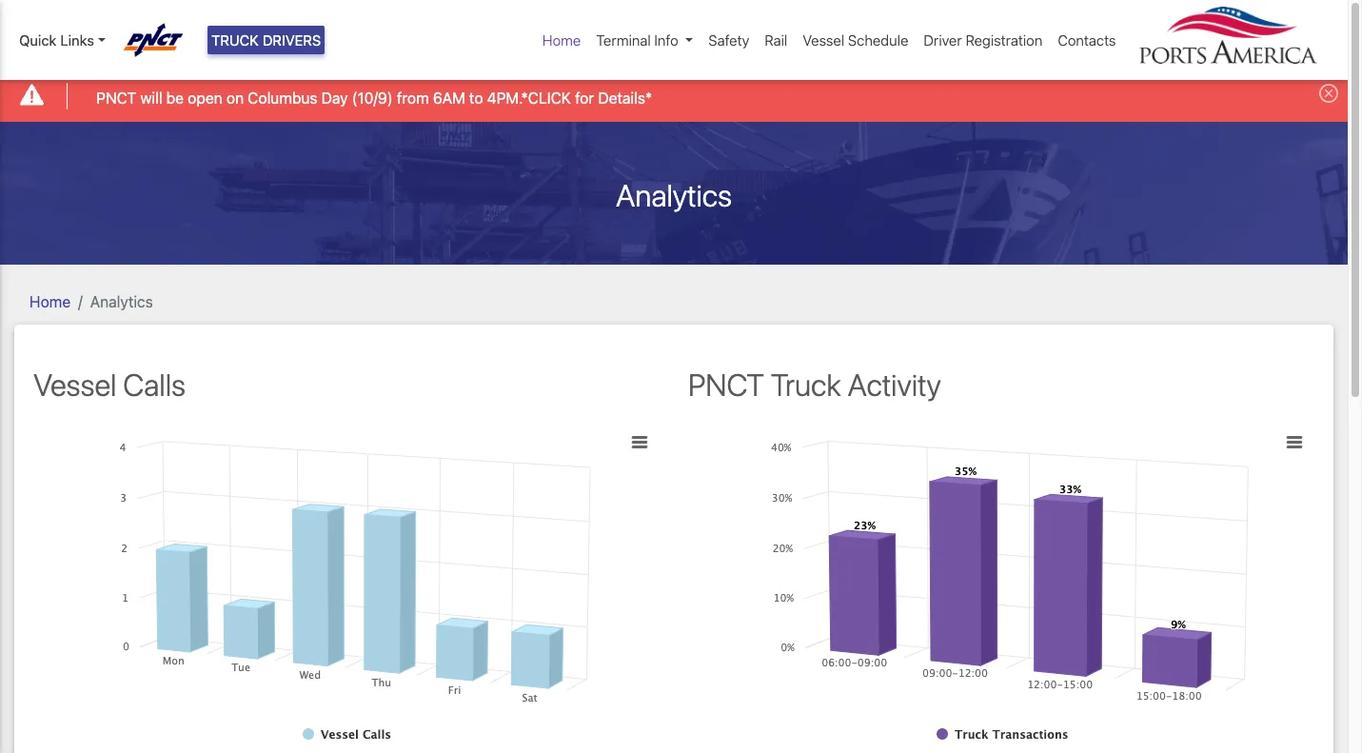 Task type: locate. For each thing, give the bounding box(es) containing it.
1 vertical spatial truck
[[771, 366, 841, 402]]

0 horizontal spatial truck
[[211, 31, 259, 49]]

0 vertical spatial home link
[[535, 22, 589, 59]]

pnct will be open on columbus day (10/9) from 6am to 4pm.*click for details*
[[96, 89, 652, 106]]

4pm.*click
[[487, 89, 571, 106]]

details*
[[598, 89, 652, 106]]

truck inside truck drivers link
[[211, 31, 259, 49]]

pnct truck activity
[[688, 366, 942, 402]]

vessel inside "link"
[[803, 31, 845, 49]]

day
[[322, 89, 348, 106]]

quick links link
[[19, 29, 105, 51]]

1 horizontal spatial vessel
[[803, 31, 845, 49]]

1 vertical spatial home
[[30, 293, 71, 310]]

6am
[[433, 89, 465, 106]]

vessel
[[803, 31, 845, 49], [33, 366, 117, 402]]

safety link
[[701, 22, 757, 59]]

schedule
[[848, 31, 909, 49]]

0 horizontal spatial pnct
[[96, 89, 136, 106]]

0 vertical spatial vessel
[[803, 31, 845, 49]]

1 vertical spatial home link
[[30, 293, 71, 310]]

home link
[[535, 22, 589, 59], [30, 293, 71, 310]]

1 vertical spatial vessel
[[33, 366, 117, 402]]

truck left activity
[[771, 366, 841, 402]]

terminal info
[[596, 31, 679, 49]]

will
[[140, 89, 162, 106]]

0 horizontal spatial analytics
[[90, 293, 153, 310]]

vessel for vessel schedule
[[803, 31, 845, 49]]

for
[[575, 89, 594, 106]]

rail link
[[757, 22, 795, 59]]

vessel right "rail"
[[803, 31, 845, 49]]

truck left "drivers"
[[211, 31, 259, 49]]

driver registration link
[[916, 22, 1051, 59]]

1 horizontal spatial analytics
[[616, 177, 732, 213]]

1 horizontal spatial pnct
[[688, 366, 765, 402]]

0 vertical spatial analytics
[[616, 177, 732, 213]]

safety
[[709, 31, 750, 49]]

0 horizontal spatial home
[[30, 293, 71, 310]]

open
[[188, 89, 223, 106]]

truck
[[211, 31, 259, 49], [771, 366, 841, 402]]

on
[[227, 89, 244, 106]]

vessel for vessel calls
[[33, 366, 117, 402]]

truck drivers
[[211, 31, 321, 49]]

0 vertical spatial truck
[[211, 31, 259, 49]]

1 horizontal spatial home
[[543, 31, 581, 49]]

links
[[60, 31, 94, 49]]

pnct
[[96, 89, 136, 106], [688, 366, 765, 402]]

contacts link
[[1051, 22, 1124, 59]]

pnct for pnct truck activity
[[688, 366, 765, 402]]

vessel left calls
[[33, 366, 117, 402]]

0 horizontal spatial vessel
[[33, 366, 117, 402]]

0 vertical spatial pnct
[[96, 89, 136, 106]]

driver
[[924, 31, 962, 49]]

columbus
[[248, 89, 318, 106]]

activity
[[848, 366, 942, 402]]

analytics
[[616, 177, 732, 213], [90, 293, 153, 310]]

pnct inside 'pnct will be open on columbus day (10/9) from 6am to 4pm.*click for details*' link
[[96, 89, 136, 106]]

1 vertical spatial pnct
[[688, 366, 765, 402]]

home
[[543, 31, 581, 49], [30, 293, 71, 310]]

1 vertical spatial analytics
[[90, 293, 153, 310]]

contacts
[[1058, 31, 1116, 49]]

pnct will be open on columbus day (10/9) from 6am to 4pm.*click for details* alert
[[0, 70, 1348, 121]]

be
[[166, 89, 184, 106]]



Task type: describe. For each thing, give the bounding box(es) containing it.
drivers
[[263, 31, 321, 49]]

0 vertical spatial home
[[543, 31, 581, 49]]

terminal info link
[[589, 22, 701, 59]]

terminal
[[596, 31, 651, 49]]

truck drivers link
[[208, 26, 325, 55]]

rail
[[765, 31, 788, 49]]

quick
[[19, 31, 57, 49]]

vessel schedule
[[803, 31, 909, 49]]

info
[[655, 31, 679, 49]]

pnct for pnct will be open on columbus day (10/9) from 6am to 4pm.*click for details*
[[96, 89, 136, 106]]

calls
[[123, 366, 186, 402]]

1 horizontal spatial truck
[[771, 366, 841, 402]]

driver registration
[[924, 31, 1043, 49]]

(10/9)
[[352, 89, 393, 106]]

quick links
[[19, 31, 94, 49]]

vessel calls
[[33, 366, 186, 402]]

to
[[469, 89, 483, 106]]

pnct will be open on columbus day (10/9) from 6am to 4pm.*click for details* link
[[96, 86, 652, 109]]

from
[[397, 89, 429, 106]]

0 horizontal spatial home link
[[30, 293, 71, 310]]

registration
[[966, 31, 1043, 49]]

vessel schedule link
[[795, 22, 916, 59]]

close image
[[1320, 84, 1339, 103]]

1 horizontal spatial home link
[[535, 22, 589, 59]]



Task type: vqa. For each thing, say whether or not it's contained in the screenshot.
'Effective' in Effective Date: 06-01-2023 "link"
no



